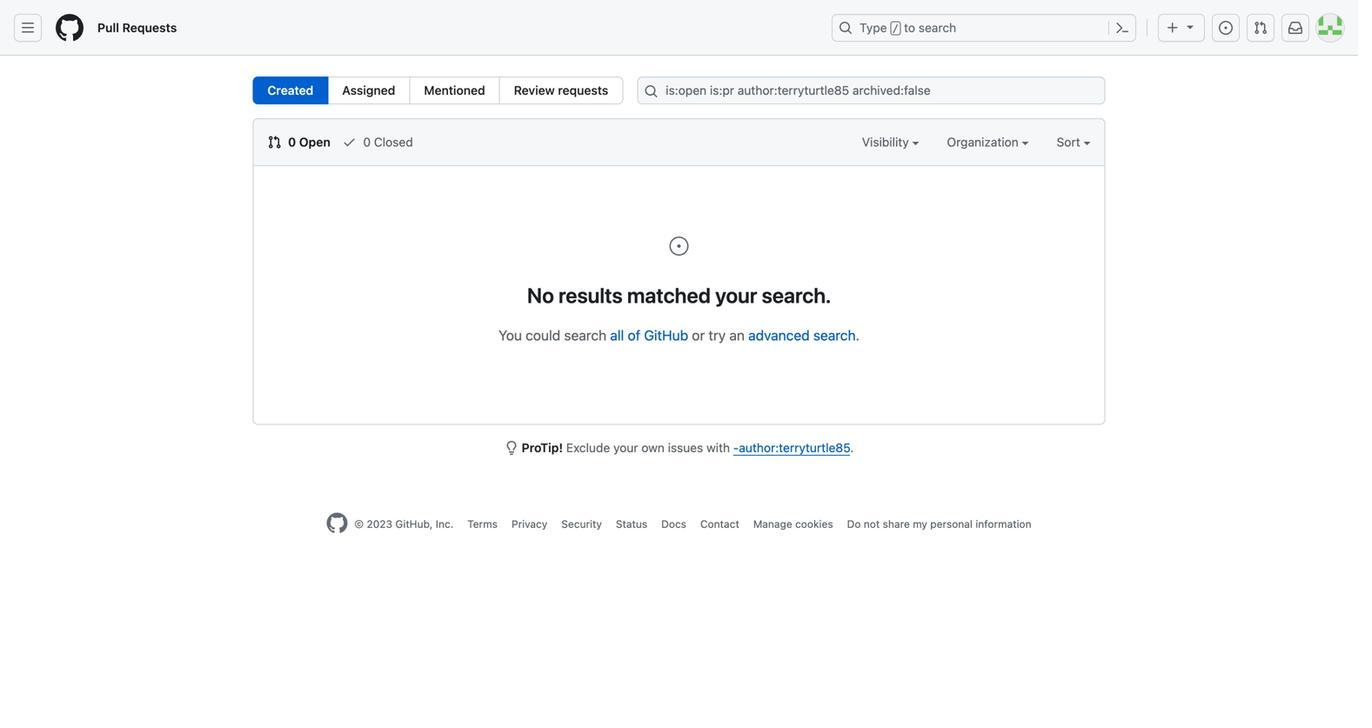 Task type: locate. For each thing, give the bounding box(es) containing it.
0 right git pull request icon
[[288, 135, 296, 149]]

-
[[733, 441, 739, 455]]

terms
[[467, 518, 498, 530]]

0 for open
[[288, 135, 296, 149]]

manage cookies
[[753, 518, 833, 530]]

your
[[715, 283, 757, 308], [613, 441, 638, 455]]

status link
[[616, 518, 648, 530]]

0 right check image
[[363, 135, 371, 149]]

exclude
[[566, 441, 610, 455]]

1 0 from the left
[[288, 135, 296, 149]]

closed
[[374, 135, 413, 149]]

. right advanced
[[856, 327, 860, 344]]

1 horizontal spatial .
[[856, 327, 860, 344]]

0 vertical spatial .
[[856, 327, 860, 344]]

search left all
[[564, 327, 607, 344]]

homepage image left "pull"
[[56, 14, 84, 42]]

do not share my personal information button
[[847, 516, 1032, 532]]

contact link
[[700, 518, 739, 530]]

.
[[856, 327, 860, 344], [850, 441, 854, 455]]

protip! exclude your own issues with -author:terryturtle85 .
[[522, 441, 854, 455]]

assigned link
[[327, 77, 410, 104]]

own
[[642, 441, 665, 455]]

1 horizontal spatial your
[[715, 283, 757, 308]]

review requests
[[514, 83, 608, 97]]

visibility
[[862, 135, 912, 149]]

0 horizontal spatial .
[[850, 441, 854, 455]]

an
[[729, 327, 745, 344]]

matched
[[627, 283, 711, 308]]

search
[[919, 20, 956, 35], [564, 327, 607, 344], [813, 327, 856, 344]]

type / to search
[[860, 20, 956, 35]]

created
[[268, 83, 313, 97]]

0 horizontal spatial search
[[564, 327, 607, 344]]

Issues search field
[[637, 77, 1106, 104]]

homepage image left ©
[[327, 513, 347, 534]]

manage cookies button
[[753, 516, 833, 532]]

to
[[904, 20, 915, 35]]

0 closed link
[[343, 133, 413, 151]]

issue opened image left git pull request image
[[1219, 21, 1233, 35]]

information
[[976, 518, 1032, 530]]

1 horizontal spatial 0
[[363, 135, 371, 149]]

0 horizontal spatial homepage image
[[56, 14, 84, 42]]

triangle down image
[[1183, 20, 1197, 34]]

issue opened image up no results matched your search.
[[669, 236, 690, 257]]

not
[[864, 518, 880, 530]]

security
[[561, 518, 602, 530]]

organization button
[[947, 133, 1029, 151]]

pull
[[97, 20, 119, 35]]

0 vertical spatial issue opened image
[[1219, 21, 1233, 35]]

0 horizontal spatial 0
[[288, 135, 296, 149]]

0 horizontal spatial issue opened image
[[669, 236, 690, 257]]

2 horizontal spatial search
[[919, 20, 956, 35]]

your up an
[[715, 283, 757, 308]]

github
[[644, 327, 688, 344]]

issue opened image
[[1219, 21, 1233, 35], [669, 236, 690, 257]]

homepage image
[[56, 14, 84, 42], [327, 513, 347, 534]]

your left own
[[613, 441, 638, 455]]

open
[[299, 135, 331, 149]]

1 horizontal spatial issue opened image
[[1219, 21, 1233, 35]]

requests
[[558, 83, 608, 97]]

0
[[288, 135, 296, 149], [363, 135, 371, 149]]

0 horizontal spatial your
[[613, 441, 638, 455]]

1 horizontal spatial homepage image
[[327, 513, 347, 534]]

cookies
[[795, 518, 833, 530]]

2 0 from the left
[[363, 135, 371, 149]]

0 vertical spatial your
[[715, 283, 757, 308]]

1 vertical spatial issue opened image
[[669, 236, 690, 257]]

results
[[559, 283, 623, 308]]

protip!
[[522, 441, 563, 455]]

. up do
[[850, 441, 854, 455]]

search right to
[[919, 20, 956, 35]]

pull requests
[[97, 20, 177, 35]]

docs link
[[661, 518, 687, 530]]

-author:terryturtle85 link
[[733, 441, 850, 455]]

command palette image
[[1116, 21, 1129, 35]]

inc.
[[436, 518, 454, 530]]

search down search.
[[813, 327, 856, 344]]

all of github link
[[610, 327, 688, 344]]

advanced search link
[[748, 327, 856, 344]]

search image
[[644, 84, 658, 98]]

assigned
[[342, 83, 395, 97]]

my
[[913, 518, 928, 530]]

privacy
[[512, 518, 548, 530]]

advanced
[[748, 327, 810, 344]]

0 for closed
[[363, 135, 371, 149]]

manage
[[753, 518, 792, 530]]



Task type: describe. For each thing, give the bounding box(es) containing it.
issues
[[668, 441, 703, 455]]

pull requests element
[[253, 77, 623, 104]]

review
[[514, 83, 555, 97]]

docs
[[661, 518, 687, 530]]

mentioned
[[424, 83, 485, 97]]

2023
[[367, 518, 392, 530]]

search.
[[762, 283, 831, 308]]

do
[[847, 518, 861, 530]]

git pull request image
[[268, 135, 281, 149]]

or
[[692, 327, 705, 344]]

© 2023 github, inc.
[[354, 518, 454, 530]]

type
[[860, 20, 887, 35]]

security link
[[561, 518, 602, 530]]

with
[[707, 441, 730, 455]]

0 open
[[285, 135, 331, 149]]

/
[[893, 23, 899, 35]]

github,
[[395, 518, 433, 530]]

all
[[610, 327, 624, 344]]

privacy link
[[512, 518, 548, 530]]

1 horizontal spatial search
[[813, 327, 856, 344]]

plus image
[[1166, 21, 1180, 35]]

contact
[[700, 518, 739, 530]]

©
[[354, 518, 364, 530]]

could
[[526, 327, 561, 344]]

organization
[[947, 135, 1022, 149]]

git pull request image
[[1254, 21, 1268, 35]]

share
[[883, 518, 910, 530]]

status
[[616, 518, 648, 530]]

author:terryturtle85
[[739, 441, 850, 455]]

light bulb image
[[504, 441, 518, 455]]

mentioned link
[[409, 77, 500, 104]]

check image
[[343, 135, 356, 149]]

terms link
[[467, 518, 498, 530]]

you could search all of github or try an advanced search .
[[499, 327, 860, 344]]

1 vertical spatial homepage image
[[327, 513, 347, 534]]

0 vertical spatial homepage image
[[56, 14, 84, 42]]

notifications image
[[1289, 21, 1303, 35]]

do not share my personal information
[[847, 518, 1032, 530]]

you
[[499, 327, 522, 344]]

1 vertical spatial your
[[613, 441, 638, 455]]

Search all issues text field
[[637, 77, 1106, 104]]

0 open link
[[268, 133, 331, 151]]

0 closed
[[360, 135, 413, 149]]

try
[[709, 327, 726, 344]]

sort button
[[1057, 133, 1091, 151]]

visibility button
[[862, 133, 919, 151]]

personal
[[930, 518, 973, 530]]

of
[[628, 327, 641, 344]]

requests
[[122, 20, 177, 35]]

sort
[[1057, 135, 1080, 149]]

created link
[[253, 77, 328, 104]]

no results matched your search.
[[527, 283, 831, 308]]

1 vertical spatial .
[[850, 441, 854, 455]]

review requests link
[[499, 77, 623, 104]]

no
[[527, 283, 554, 308]]



Task type: vqa. For each thing, say whether or not it's contained in the screenshot.
2nd Why am I seeing this? 'Image' from the top of the page
no



